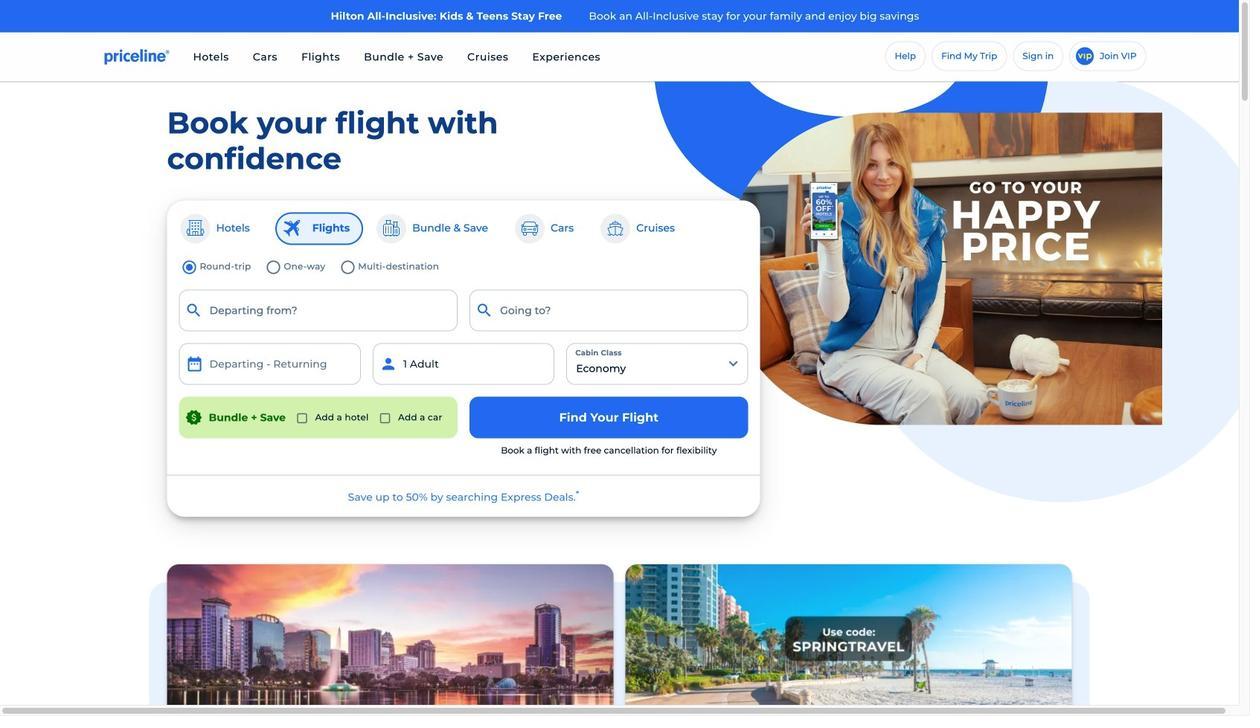 Task type: locate. For each thing, give the bounding box(es) containing it.
flight-search-form element
[[173, 257, 754, 463]]

1 none field from the left
[[179, 290, 458, 332]]

vip badge icon image
[[1076, 47, 1094, 65]]

Going to? field
[[470, 290, 749, 332]]

priceline.com home image
[[105, 49, 169, 65]]

none field going to?
[[470, 290, 749, 332]]

types of travel tab list
[[179, 213, 749, 245]]

Departing from? field
[[179, 290, 458, 332]]

None field
[[179, 290, 458, 332], [470, 290, 749, 332]]

1 horizontal spatial none field
[[470, 290, 749, 332]]

None button
[[179, 344, 361, 385]]

none button inside flight-search-form element
[[179, 344, 361, 385]]

2 none field from the left
[[470, 290, 749, 332]]

0 horizontal spatial none field
[[179, 290, 458, 332]]



Task type: vqa. For each thing, say whether or not it's contained in the screenshot.
Types of travel tab list
yes



Task type: describe. For each thing, give the bounding box(es) containing it.
partner airline logos image
[[434, 488, 643, 506]]

none field departing from?
[[179, 290, 458, 332]]



